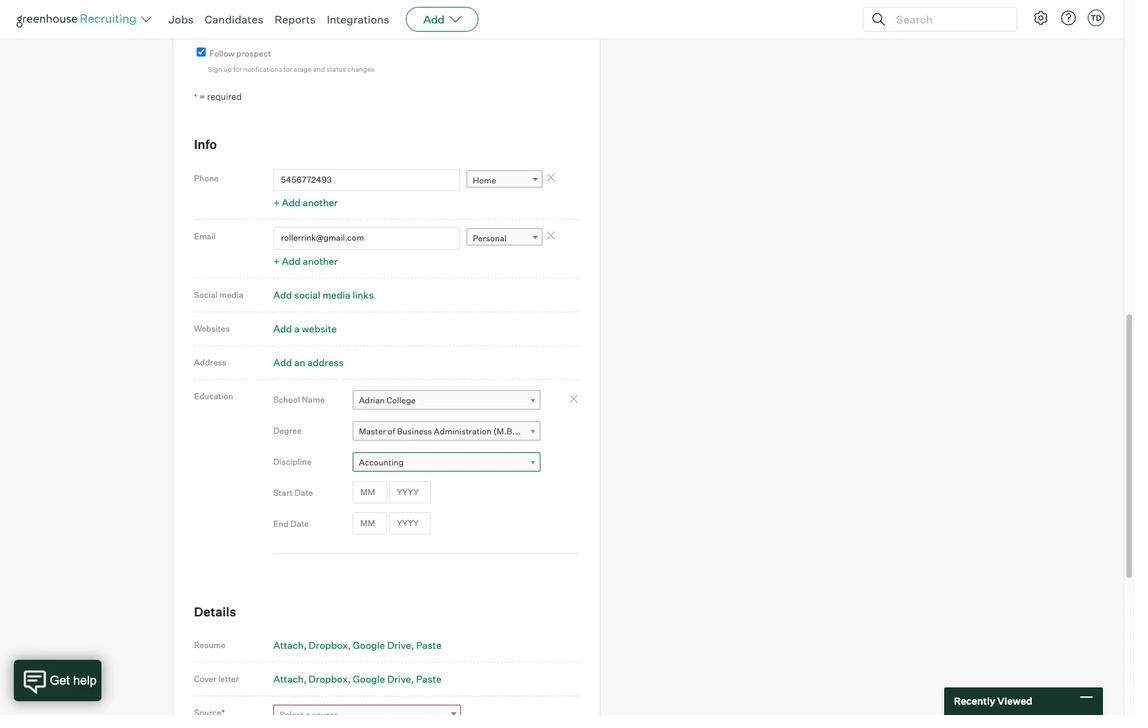 Task type: locate. For each thing, give the bounding box(es) containing it.
1 paste from the top
[[416, 640, 442, 652]]

0 vertical spatial mm text field
[[353, 482, 387, 504]]

2 paste from the top
[[416, 674, 442, 686]]

sign
[[208, 65, 222, 73]]

social
[[194, 290, 218, 300]]

another for email
[[303, 255, 338, 267]]

2 dropbox link from the top
[[309, 674, 351, 686]]

2 google from the top
[[353, 674, 385, 686]]

add button
[[406, 7, 478, 32]]

home
[[473, 175, 496, 186]]

stage
[[294, 65, 311, 73]]

1 vertical spatial paste link
[[416, 674, 442, 686]]

drive for cover letter
[[387, 674, 411, 686]]

+ for email
[[273, 255, 280, 267]]

+ add another link
[[273, 197, 338, 209], [273, 255, 338, 267]]

for right up
[[233, 65, 242, 73]]

2 dropbox from the top
[[309, 674, 348, 686]]

media right social
[[219, 290, 243, 300]]

google drive link for cover letter
[[353, 674, 414, 686]]

0 vertical spatial dropbox link
[[309, 640, 351, 652]]

attach dropbox google drive paste
[[273, 640, 442, 652], [273, 674, 442, 686]]

master of business administration (m.b.a.) link
[[353, 421, 540, 441]]

1 vertical spatial dropbox link
[[309, 674, 351, 686]]

paste link for resume
[[416, 640, 442, 652]]

add for add social media links
[[273, 289, 292, 301]]

1 vertical spatial mm text field
[[353, 513, 387, 535]]

1 dropbox link from the top
[[309, 640, 351, 652]]

add
[[423, 12, 445, 26], [282, 197, 301, 209], [282, 255, 301, 267], [273, 289, 292, 301], [273, 323, 292, 335], [273, 357, 292, 368]]

2 attach from the top
[[273, 674, 304, 686]]

0 horizontal spatial media
[[219, 290, 243, 300]]

for
[[233, 65, 242, 73], [284, 65, 292, 73]]

td
[[1091, 13, 1102, 23]]

attach link
[[273, 640, 307, 652], [273, 674, 307, 686]]

1 horizontal spatial media
[[322, 289, 350, 301]]

date
[[295, 488, 313, 498], [290, 519, 309, 529]]

2 mm text field from the top
[[353, 513, 387, 535]]

accounting link
[[353, 452, 540, 472]]

changes
[[348, 65, 374, 73]]

and
[[313, 65, 325, 73]]

0 vertical spatial + add another
[[273, 197, 338, 209]]

1 paste link from the top
[[416, 640, 442, 652]]

cover
[[194, 674, 216, 685]]

reports
[[274, 12, 316, 26]]

a
[[294, 323, 300, 335]]

google drive link
[[353, 640, 414, 652], [353, 674, 414, 686]]

0 vertical spatial google drive link
[[353, 640, 414, 652]]

letter
[[218, 674, 239, 685]]

td button
[[1085, 7, 1107, 29]]

attach
[[273, 640, 304, 652], [273, 674, 304, 686]]

2 another from the top
[[303, 255, 338, 267]]

1 horizontal spatial for
[[284, 65, 292, 73]]

date for start date
[[295, 488, 313, 498]]

1 vertical spatial paste
[[416, 674, 442, 686]]

1 vertical spatial date
[[290, 519, 309, 529]]

media
[[322, 289, 350, 301], [219, 290, 243, 300]]

drive
[[387, 640, 411, 652], [387, 674, 411, 686]]

viewed
[[997, 696, 1032, 708]]

None text field
[[293, 8, 307, 30], [273, 227, 460, 250], [293, 8, 307, 30], [273, 227, 460, 250]]

administration
[[434, 426, 492, 437]]

cover letter
[[194, 674, 239, 685]]

add for add an address
[[273, 357, 292, 368]]

0 vertical spatial +
[[273, 197, 280, 209]]

2 + from the top
[[273, 255, 280, 267]]

dropbox link for resume
[[309, 640, 351, 652]]

1 vertical spatial attach dropbox google drive paste
[[273, 674, 442, 686]]

1 drive from the top
[[387, 640, 411, 652]]

for left the stage on the top of the page
[[284, 65, 292, 73]]

+ for phone
[[273, 197, 280, 209]]

0 vertical spatial paste
[[416, 640, 442, 652]]

+ add another for phone
[[273, 197, 338, 209]]

paste
[[416, 640, 442, 652], [416, 674, 442, 686]]

recently viewed
[[954, 696, 1032, 708]]

address
[[307, 357, 344, 368]]

0 vertical spatial + add another link
[[273, 197, 338, 209]]

phone
[[194, 173, 219, 183]]

2 drive from the top
[[387, 674, 411, 686]]

+ add another for email
[[273, 255, 338, 267]]

2 google drive link from the top
[[353, 674, 414, 686]]

+ add another
[[273, 197, 338, 209], [273, 255, 338, 267]]

dropbox
[[309, 640, 348, 652], [309, 674, 348, 686]]

mm text field for start date
[[353, 482, 387, 504]]

1 vertical spatial drive
[[387, 674, 411, 686]]

0 vertical spatial attach link
[[273, 640, 307, 652]]

1 for from the left
[[233, 65, 242, 73]]

status
[[326, 65, 346, 73]]

2 + add another from the top
[[273, 255, 338, 267]]

2 paste link from the top
[[416, 674, 442, 686]]

email
[[194, 231, 216, 242]]

date right end
[[290, 519, 309, 529]]

1 another from the top
[[303, 197, 338, 209]]

google
[[353, 640, 385, 652], [353, 674, 385, 686]]

1 vertical spatial another
[[303, 255, 338, 267]]

education
[[194, 391, 233, 401]]

required
[[207, 91, 242, 102]]

add inside add popup button
[[423, 12, 445, 26]]

None text field
[[273, 169, 460, 191]]

1 attach dropbox google drive paste from the top
[[273, 640, 442, 652]]

add for add a website
[[273, 323, 292, 335]]

google for cover letter
[[353, 674, 385, 686]]

up
[[224, 65, 232, 73]]

business
[[397, 426, 432, 437]]

dropbox for resume
[[309, 640, 348, 652]]

1 dropbox from the top
[[309, 640, 348, 652]]

1 + add another link from the top
[[273, 197, 338, 209]]

1 google drive link from the top
[[353, 640, 414, 652]]

mm text field left yyyy text box
[[353, 513, 387, 535]]

date right start
[[295, 488, 313, 498]]

1 vertical spatial + add another link
[[273, 255, 338, 267]]

0 vertical spatial google
[[353, 640, 385, 652]]

an
[[294, 357, 305, 368]]

1 vertical spatial attach link
[[273, 674, 307, 686]]

1 mm text field from the top
[[353, 482, 387, 504]]

+
[[273, 197, 280, 209], [273, 255, 280, 267]]

social media
[[194, 290, 243, 300]]

2 + add another link from the top
[[273, 255, 338, 267]]

mm text field down accounting
[[353, 482, 387, 504]]

MM text field
[[353, 482, 387, 504], [353, 513, 387, 535]]

add an address
[[273, 357, 344, 368]]

0 vertical spatial date
[[295, 488, 313, 498]]

0 horizontal spatial for
[[233, 65, 242, 73]]

dropbox link for cover letter
[[309, 674, 351, 686]]

1 + add another from the top
[[273, 197, 338, 209]]

1 vertical spatial attach
[[273, 674, 304, 686]]

1 vertical spatial dropbox
[[309, 674, 348, 686]]

paste link
[[416, 640, 442, 652], [416, 674, 442, 686]]

1 vertical spatial + add another
[[273, 255, 338, 267]]

1 google from the top
[[353, 640, 385, 652]]

YYYY text field
[[389, 482, 431, 504]]

1 attach from the top
[[273, 640, 304, 652]]

2 attach link from the top
[[273, 674, 307, 686]]

media left links at the top left
[[322, 289, 350, 301]]

0 vertical spatial another
[[303, 197, 338, 209]]

1 vertical spatial google drive link
[[353, 674, 414, 686]]

school
[[273, 395, 300, 405]]

1 attach link from the top
[[273, 640, 307, 652]]

2 years experience
[[211, 11, 289, 22]]

0 vertical spatial drive
[[387, 640, 411, 652]]

0 vertical spatial attach
[[273, 640, 304, 652]]

integrations link
[[327, 12, 389, 26]]

follow
[[210, 48, 235, 59]]

0 vertical spatial dropbox
[[309, 640, 348, 652]]

1 + from the top
[[273, 197, 280, 209]]

attach link for cover letter
[[273, 674, 307, 686]]

0 vertical spatial attach dropbox google drive paste
[[273, 640, 442, 652]]

name
[[302, 395, 325, 405]]

1 vertical spatial +
[[273, 255, 280, 267]]

dropbox for cover letter
[[309, 674, 348, 686]]

0 vertical spatial paste link
[[416, 640, 442, 652]]

adrian college
[[359, 395, 416, 406]]

2 attach dropbox google drive paste from the top
[[273, 674, 442, 686]]

drive for resume
[[387, 640, 411, 652]]

1 vertical spatial google
[[353, 674, 385, 686]]

another
[[303, 197, 338, 209], [303, 255, 338, 267]]



Task type: describe. For each thing, give the bounding box(es) containing it.
notifications
[[243, 65, 282, 73]]

paste link for cover letter
[[416, 674, 442, 686]]

attach link for resume
[[273, 640, 307, 652]]

follow prospect
[[210, 48, 271, 59]]

Search text field
[[892, 9, 1004, 29]]

websites
[[194, 323, 230, 334]]

recently
[[954, 696, 995, 708]]

attach dropbox google drive paste for resume
[[273, 640, 442, 652]]

attach dropbox google drive paste for cover letter
[[273, 674, 442, 686]]

(m.b.a.)
[[493, 426, 527, 437]]

greenhouse recruiting image
[[17, 11, 141, 28]]

personal link
[[467, 229, 543, 249]]

*
[[194, 92, 197, 102]]

2
[[211, 11, 216, 22]]

jobs link
[[168, 12, 194, 26]]

add an address link
[[273, 357, 344, 368]]

years
[[218, 11, 241, 22]]

website
[[302, 323, 337, 335]]

college
[[387, 395, 416, 406]]

attach for cover letter
[[273, 674, 304, 686]]

td button
[[1088, 10, 1104, 26]]

* = required
[[194, 91, 242, 102]]

integrations
[[327, 12, 389, 26]]

mm text field for end date
[[353, 513, 387, 535]]

google for resume
[[353, 640, 385, 652]]

start
[[273, 488, 293, 498]]

reports link
[[274, 12, 316, 26]]

end
[[273, 519, 289, 529]]

paste for resume
[[416, 640, 442, 652]]

jobs
[[168, 12, 194, 26]]

add a website
[[273, 323, 337, 335]]

google drive link for resume
[[353, 640, 414, 652]]

YYYY text field
[[389, 513, 431, 535]]

candidates
[[205, 12, 263, 26]]

of
[[388, 426, 395, 437]]

add social media links
[[273, 289, 374, 301]]

info
[[194, 137, 217, 152]]

master
[[359, 426, 386, 437]]

prospect
[[236, 48, 271, 59]]

address
[[194, 357, 226, 368]]

add a website link
[[273, 323, 337, 335]]

adrian college link
[[353, 390, 540, 410]]

social
[[294, 289, 320, 301]]

adrian
[[359, 395, 385, 406]]

+ add another link for email
[[273, 255, 338, 267]]

another for phone
[[303, 197, 338, 209]]

paste for cover letter
[[416, 674, 442, 686]]

resume
[[194, 641, 226, 651]]

school name
[[273, 395, 325, 405]]

discipline
[[273, 457, 312, 467]]

degree
[[273, 426, 302, 436]]

details
[[194, 604, 236, 620]]

attach for resume
[[273, 640, 304, 652]]

Follow prospect checkbox
[[197, 48, 206, 56]]

accounting
[[359, 457, 404, 468]]

sign up for notifications for stage and status changes
[[208, 65, 374, 73]]

end date
[[273, 519, 309, 529]]

add social media links link
[[273, 289, 374, 301]]

add for add
[[423, 12, 445, 26]]

master of business administration (m.b.a.)
[[359, 426, 527, 437]]

date for end date
[[290, 519, 309, 529]]

start date
[[273, 488, 313, 498]]

candidates link
[[205, 12, 263, 26]]

links
[[353, 289, 374, 301]]

home link
[[467, 171, 543, 191]]

+ add another link for phone
[[273, 197, 338, 209]]

configure image
[[1033, 10, 1049, 26]]

personal
[[473, 234, 507, 244]]

=
[[199, 91, 205, 102]]

2 for from the left
[[284, 65, 292, 73]]

experience
[[243, 11, 289, 22]]



Task type: vqa. For each thing, say whether or not it's contained in the screenshot.
topmost Finch
no



